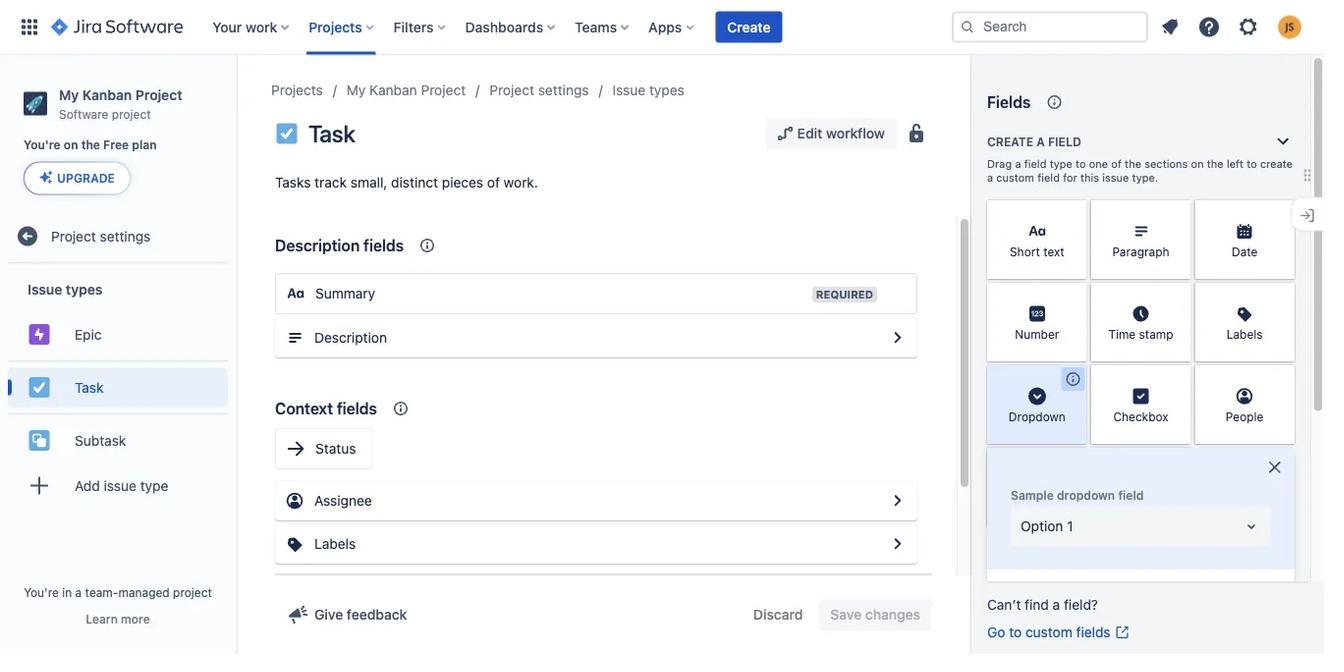 Task type: vqa. For each thing, say whether or not it's contained in the screenshot.
bottommost Close 'icon'
no



Task type: describe. For each thing, give the bounding box(es) containing it.
feedback
[[347, 607, 407, 623]]

a right in
[[75, 586, 82, 599]]

give
[[314, 607, 343, 623]]

1 vertical spatial project settings link
[[8, 216, 228, 256]]

tasks
[[275, 174, 311, 191]]

custom inside drag a field type to one of the sections on the left to create a custom field for this issue type.
[[997, 171, 1035, 184]]

find
[[1025, 597, 1049, 613]]

2 horizontal spatial to
[[1247, 158, 1257, 170]]

1 vertical spatial of
[[487, 174, 500, 191]]

issue inside drag a field type to one of the sections on the left to create a custom field for this issue type.
[[1103, 171, 1129, 184]]

more information image for people
[[1269, 367, 1293, 391]]

number
[[1015, 327, 1060, 341]]

description button
[[275, 318, 918, 358]]

you're for you're in a team-managed project
[[24, 586, 59, 599]]

checkbox
[[1114, 410, 1169, 423]]

subtask link
[[8, 421, 228, 460]]

kanban for my kanban project
[[370, 82, 417, 98]]

a right the find
[[1053, 597, 1060, 613]]

summary
[[315, 285, 375, 302]]

go to custom fields link
[[987, 623, 1130, 643]]

2 horizontal spatial the
[[1207, 158, 1224, 170]]

field for drag
[[1024, 158, 1047, 170]]

free
[[103, 138, 129, 152]]

dropdown for dependent
[[1009, 501, 1065, 514]]

stamp
[[1139, 327, 1174, 341]]

dropdown for sample
[[1057, 488, 1115, 502]]

appswitcher icon image
[[18, 15, 41, 39]]

your profile and settings image
[[1278, 15, 1302, 39]]

one
[[1089, 158, 1108, 170]]

assignee
[[314, 493, 372, 509]]

left
[[1227, 158, 1244, 170]]

project down dashboards dropdown button
[[489, 82, 534, 98]]

short text
[[1010, 245, 1065, 258]]

description for description fields
[[275, 236, 360, 255]]

issue types for group containing issue types
[[28, 281, 103, 297]]

field for sample
[[1118, 488, 1144, 502]]

issue types link
[[613, 79, 685, 102]]

projects for projects link
[[271, 82, 323, 98]]

open image
[[1240, 515, 1263, 538]]

none text field inside option 1 dialog
[[1021, 517, 1025, 536]]

work.
[[504, 174, 538, 191]]

project inside 'my kanban project software project'
[[112, 107, 151, 121]]

more information about the fields image
[[1043, 90, 1066, 114]]

status
[[315, 441, 356, 457]]

of inside drag a field type to one of the sections on the left to create a custom field for this issue type.
[[1111, 158, 1122, 170]]

plan
[[132, 138, 157, 152]]

sample
[[1011, 488, 1054, 502]]

1 horizontal spatial task
[[309, 120, 355, 147]]

more information about the context fields image for description fields
[[416, 234, 439, 257]]

dropdown
[[1009, 410, 1066, 423]]

more information image for time stamp
[[1166, 285, 1189, 309]]

paragraph
[[1113, 245, 1170, 258]]

date
[[1232, 245, 1258, 258]]

open field configuration image for assignee
[[886, 489, 910, 513]]

project down upgrade "button"
[[51, 228, 96, 244]]

add issue type
[[75, 477, 168, 494]]

epic link
[[8, 315, 228, 354]]

upgrade
[[57, 171, 115, 185]]

group containing issue types
[[8, 264, 228, 517]]

project down filters 'popup button'
[[421, 82, 466, 98]]

learn more button
[[86, 611, 150, 627]]

1 horizontal spatial settings
[[538, 82, 589, 98]]

text
[[1044, 245, 1065, 258]]

workflow
[[826, 125, 885, 141]]

option 1 dialog
[[987, 448, 1295, 654]]

subtask
[[75, 432, 126, 448]]

learn
[[86, 612, 118, 626]]

track
[[315, 174, 347, 191]]

more information image for paragraph
[[1166, 202, 1189, 226]]

primary element
[[12, 0, 952, 55]]

create a field
[[987, 135, 1082, 148]]

this
[[1081, 171, 1099, 184]]

type.
[[1132, 171, 1158, 184]]

tasks track small, distinct pieces of work.
[[275, 174, 538, 191]]

small,
[[351, 174, 387, 191]]

field for create
[[1048, 135, 1082, 148]]

can't find a field?
[[987, 597, 1098, 613]]

apps button
[[643, 11, 702, 43]]

create button
[[716, 11, 783, 43]]

required
[[816, 288, 873, 301]]

projects link
[[271, 79, 323, 102]]

in
[[62, 586, 72, 599]]

discard
[[753, 607, 803, 623]]

for
[[1063, 171, 1078, 184]]

1 horizontal spatial project settings link
[[489, 79, 589, 102]]

project inside 'my kanban project software project'
[[135, 86, 182, 103]]

more information image up dropdown
[[1062, 367, 1085, 391]]

type inside button
[[140, 477, 168, 494]]

Type to search all fields text field
[[989, 578, 1269, 613]]

a down more information about the fields image
[[1037, 135, 1045, 148]]

add issue type button
[[8, 466, 228, 505]]

description fields
[[275, 236, 404, 255]]

filters button
[[388, 11, 453, 43]]

fields up status at bottom
[[337, 399, 377, 418]]

fields left this link will be opened in a new tab icon
[[1076, 624, 1111, 641]]

description for description
[[314, 330, 387, 346]]

search
[[987, 560, 1026, 573]]

give feedback
[[314, 607, 407, 623]]

pieces
[[442, 174, 483, 191]]

settings image
[[1237, 15, 1261, 39]]

edit workflow
[[797, 125, 885, 141]]

your
[[212, 19, 242, 35]]

open field configuration image for description
[[886, 326, 910, 350]]

you're on the free plan
[[24, 138, 157, 152]]

issue inside button
[[104, 477, 137, 494]]

short
[[1010, 245, 1040, 258]]

time
[[1109, 327, 1136, 341]]

fields right all
[[1045, 560, 1075, 573]]

people
[[1226, 410, 1264, 423]]

no restrictions image
[[905, 122, 928, 145]]

learn more
[[86, 612, 150, 626]]

option
[[1021, 518, 1063, 534]]

search image
[[960, 19, 976, 35]]

apps
[[649, 19, 682, 35]]



Task type: locate. For each thing, give the bounding box(es) containing it.
option 1
[[1021, 518, 1073, 534]]

field down checkbox
[[1118, 488, 1144, 502]]

you're in a team-managed project
[[24, 586, 212, 599]]

url
[[1130, 492, 1153, 506]]

project settings down the upgrade
[[51, 228, 151, 244]]

more information image for number
[[1062, 285, 1085, 309]]

custom down can't find a field?
[[1026, 624, 1073, 641]]

1 vertical spatial custom
[[1026, 624, 1073, 641]]

None text field
[[1021, 517, 1025, 536]]

your work
[[212, 19, 277, 35]]

0 horizontal spatial to
[[1009, 624, 1022, 641]]

types up epic
[[66, 281, 103, 297]]

1 vertical spatial issue types
[[28, 281, 103, 297]]

create right apps "popup button"
[[727, 19, 771, 35]]

issue type icon image
[[275, 122, 299, 145]]

0 vertical spatial custom
[[997, 171, 1035, 184]]

dropdown
[[1057, 488, 1115, 502], [1009, 501, 1065, 514]]

1 horizontal spatial on
[[1191, 158, 1204, 170]]

more information image down the for
[[1062, 202, 1085, 226]]

create for create a field
[[987, 135, 1034, 148]]

a
[[1037, 135, 1045, 148], [1015, 158, 1021, 170], [987, 171, 993, 184], [75, 586, 82, 599], [1053, 597, 1060, 613]]

1 horizontal spatial type
[[1050, 158, 1073, 170]]

issue down teams dropdown button
[[613, 82, 646, 98]]

0 vertical spatial type
[[1050, 158, 1073, 170]]

managed
[[118, 586, 170, 599]]

0 vertical spatial issue types
[[613, 82, 685, 98]]

project settings link down dashboards dropdown button
[[489, 79, 589, 102]]

1 horizontal spatial issue
[[1103, 171, 1129, 184]]

projects
[[309, 19, 362, 35], [271, 82, 323, 98]]

0 vertical spatial projects
[[309, 19, 362, 35]]

teams button
[[569, 11, 637, 43]]

your work button
[[207, 11, 297, 43]]

to right the go on the bottom right of page
[[1009, 624, 1022, 641]]

help image
[[1198, 15, 1221, 39]]

my for my kanban project
[[347, 82, 366, 98]]

go
[[987, 624, 1006, 641]]

my right projects link
[[347, 82, 366, 98]]

1 vertical spatial project settings
[[51, 228, 151, 244]]

you're
[[24, 138, 61, 152], [24, 586, 59, 599]]

to right left
[[1247, 158, 1257, 170]]

1 horizontal spatial issue
[[613, 82, 646, 98]]

go to custom fields
[[987, 624, 1111, 641]]

types
[[649, 82, 685, 98], [66, 281, 103, 297]]

context fields
[[275, 399, 377, 418]]

open field configuration image
[[886, 533, 910, 556]]

open field configuration image
[[886, 326, 910, 350], [886, 489, 910, 513]]

kanban for my kanban project software project
[[82, 86, 132, 103]]

edit
[[797, 125, 823, 141]]

project settings down dashboards dropdown button
[[489, 82, 589, 98]]

0 vertical spatial on
[[64, 138, 78, 152]]

0 vertical spatial project
[[112, 107, 151, 121]]

the left left
[[1207, 158, 1224, 170]]

more information image up stamp
[[1166, 285, 1189, 309]]

you're left in
[[24, 586, 59, 599]]

0 horizontal spatial issue
[[28, 281, 62, 297]]

0 horizontal spatial the
[[81, 138, 100, 152]]

1
[[1067, 518, 1073, 534]]

settings down 'teams'
[[538, 82, 589, 98]]

0 vertical spatial issue
[[1103, 171, 1129, 184]]

1 horizontal spatial my
[[347, 82, 366, 98]]

labels down 'assignee'
[[314, 536, 356, 552]]

0 horizontal spatial types
[[66, 281, 103, 297]]

kanban down filters
[[370, 82, 417, 98]]

open field configuration image inside assignee button
[[886, 489, 910, 513]]

0 vertical spatial description
[[275, 236, 360, 255]]

0 horizontal spatial project settings
[[51, 228, 151, 244]]

0 horizontal spatial issue types
[[28, 281, 103, 297]]

projects right work
[[309, 19, 362, 35]]

1 vertical spatial type
[[140, 477, 168, 494]]

description inside button
[[314, 330, 387, 346]]

field?
[[1064, 597, 1098, 613]]

more information image down create
[[1269, 202, 1293, 226]]

give feedback button
[[275, 599, 419, 631]]

0 vertical spatial issue
[[613, 82, 646, 98]]

0 horizontal spatial project
[[112, 107, 151, 121]]

project
[[421, 82, 466, 98], [489, 82, 534, 98], [135, 86, 182, 103], [51, 228, 96, 244]]

0 vertical spatial of
[[1111, 158, 1122, 170]]

kanban inside 'my kanban project software project'
[[82, 86, 132, 103]]

close image
[[1263, 456, 1287, 479]]

1 horizontal spatial issue types
[[613, 82, 685, 98]]

projects button
[[303, 11, 382, 43]]

filters
[[394, 19, 434, 35]]

task inside group
[[75, 379, 104, 395]]

0 vertical spatial project settings
[[489, 82, 589, 98]]

my up software
[[59, 86, 79, 103]]

0 horizontal spatial more information about the context fields image
[[389, 397, 413, 421]]

work
[[246, 19, 277, 35]]

on right the sections
[[1191, 158, 1204, 170]]

1 vertical spatial labels
[[314, 536, 356, 552]]

create
[[727, 19, 771, 35], [987, 135, 1034, 148]]

issue types for issue types link
[[613, 82, 685, 98]]

1 horizontal spatial more information about the context fields image
[[416, 234, 439, 257]]

group
[[8, 264, 228, 517]]

you're up upgrade "button"
[[24, 138, 61, 152]]

0 vertical spatial open field configuration image
[[886, 326, 910, 350]]

1 you're from the top
[[24, 138, 61, 152]]

labels inside button
[[314, 536, 356, 552]]

add issue type image
[[28, 474, 51, 497]]

1 vertical spatial create
[[987, 135, 1034, 148]]

0 horizontal spatial kanban
[[82, 86, 132, 103]]

types for issue types link
[[649, 82, 685, 98]]

to
[[1076, 158, 1086, 170], [1247, 158, 1257, 170], [1009, 624, 1022, 641]]

open field configuration image inside description button
[[886, 326, 910, 350]]

notifications image
[[1158, 15, 1182, 39]]

my
[[347, 82, 366, 98], [59, 86, 79, 103]]

can't
[[987, 597, 1021, 613]]

1 vertical spatial on
[[1191, 158, 1204, 170]]

more information about the context fields image
[[416, 234, 439, 257], [389, 397, 413, 421]]

0 horizontal spatial settings
[[100, 228, 151, 244]]

more information image for short text
[[1062, 202, 1085, 226]]

0 vertical spatial more information about the context fields image
[[416, 234, 439, 257]]

task right issue type icon
[[309, 120, 355, 147]]

create inside create button
[[727, 19, 771, 35]]

more information image
[[1062, 202, 1085, 226], [1166, 202, 1189, 226], [1269, 202, 1293, 226], [1062, 285, 1085, 309], [1166, 285, 1189, 309], [1062, 367, 1085, 391]]

dashboards
[[465, 19, 543, 35]]

description down summary
[[314, 330, 387, 346]]

more information image for date
[[1269, 202, 1293, 226]]

banner containing your work
[[0, 0, 1325, 55]]

1 vertical spatial more information about the context fields image
[[389, 397, 413, 421]]

context
[[275, 399, 333, 418]]

task
[[309, 120, 355, 147], [75, 379, 104, 395]]

more information about the context fields image right context fields
[[389, 397, 413, 421]]

issue up epic link
[[28, 281, 62, 297]]

on inside drag a field type to one of the sections on the left to create a custom field for this issue type.
[[1191, 158, 1204, 170]]

project up plan
[[135, 86, 182, 103]]

drag a field type to one of the sections on the left to create a custom field for this issue type.
[[987, 158, 1293, 184]]

on
[[64, 138, 78, 152], [1191, 158, 1204, 170]]

of left work.
[[487, 174, 500, 191]]

description
[[275, 236, 360, 255], [314, 330, 387, 346]]

assignee button
[[275, 481, 918, 521]]

type inside drag a field type to one of the sections on the left to create a custom field for this issue type.
[[1050, 158, 1073, 170]]

field
[[1048, 135, 1082, 148], [1024, 158, 1047, 170], [1038, 171, 1060, 184], [1118, 488, 1144, 502]]

1 horizontal spatial project
[[173, 586, 212, 599]]

you're for you're on the free plan
[[24, 138, 61, 152]]

jira software image
[[51, 15, 183, 39], [51, 15, 183, 39]]

0 horizontal spatial task
[[75, 379, 104, 395]]

1 vertical spatial open field configuration image
[[886, 489, 910, 513]]

field up the for
[[1048, 135, 1082, 148]]

add
[[75, 477, 100, 494]]

issue types down the "apps"
[[613, 82, 685, 98]]

dependent
[[1007, 484, 1068, 497]]

type up the for
[[1050, 158, 1073, 170]]

task link
[[8, 368, 228, 407]]

more information image for labels
[[1269, 285, 1293, 309]]

field left the for
[[1038, 171, 1060, 184]]

issue inside group
[[28, 281, 62, 297]]

this link will be opened in a new tab image
[[1115, 625, 1130, 641]]

more information image down text
[[1062, 285, 1085, 309]]

types down apps "popup button"
[[649, 82, 685, 98]]

0 vertical spatial settings
[[538, 82, 589, 98]]

epic
[[75, 326, 102, 342]]

dropdown down dependent on the bottom of page
[[1009, 501, 1065, 514]]

types for group containing issue types
[[66, 281, 103, 297]]

software
[[59, 107, 108, 121]]

more information image
[[1269, 285, 1293, 309], [1166, 367, 1189, 391], [1269, 367, 1293, 391]]

labels
[[1227, 327, 1263, 341], [314, 536, 356, 552]]

task group
[[8, 360, 228, 413]]

issue
[[613, 82, 646, 98], [28, 281, 62, 297]]

0 horizontal spatial create
[[727, 19, 771, 35]]

the left free
[[81, 138, 100, 152]]

labels button
[[275, 525, 918, 564]]

all
[[1029, 560, 1042, 573]]

team-
[[85, 586, 118, 599]]

1 horizontal spatial of
[[1111, 158, 1122, 170]]

projects inside 'projects' 'dropdown button'
[[309, 19, 362, 35]]

2 open field configuration image from the top
[[886, 489, 910, 513]]

sidebar navigation image
[[214, 79, 257, 118]]

of right one
[[1111, 158, 1122, 170]]

issue for issue types link
[[613, 82, 646, 98]]

the up type.
[[1125, 158, 1142, 170]]

0 horizontal spatial issue
[[104, 477, 137, 494]]

create up drag
[[987, 135, 1034, 148]]

discard button
[[742, 599, 815, 631]]

project settings link down the upgrade
[[8, 216, 228, 256]]

project up plan
[[112, 107, 151, 121]]

1 horizontal spatial project settings
[[489, 82, 589, 98]]

0 horizontal spatial labels
[[314, 536, 356, 552]]

dropdown up the 1
[[1057, 488, 1115, 502]]

1 vertical spatial description
[[314, 330, 387, 346]]

0 vertical spatial create
[[727, 19, 771, 35]]

1 vertical spatial you're
[[24, 586, 59, 599]]

0 horizontal spatial of
[[487, 174, 500, 191]]

custom
[[997, 171, 1035, 184], [1026, 624, 1073, 641]]

0 vertical spatial labels
[[1227, 327, 1263, 341]]

1 vertical spatial types
[[66, 281, 103, 297]]

settings down the upgrade
[[100, 228, 151, 244]]

create
[[1261, 158, 1293, 170]]

field down create a field
[[1024, 158, 1047, 170]]

1 open field configuration image from the top
[[886, 326, 910, 350]]

1 horizontal spatial types
[[649, 82, 685, 98]]

my inside 'my kanban project software project'
[[59, 86, 79, 103]]

to up this
[[1076, 158, 1086, 170]]

issue types inside group
[[28, 281, 103, 297]]

more
[[121, 612, 150, 626]]

1 horizontal spatial create
[[987, 135, 1034, 148]]

issue down one
[[1103, 171, 1129, 184]]

Search field
[[952, 11, 1149, 43]]

1 vertical spatial project
[[173, 586, 212, 599]]

1 vertical spatial projects
[[271, 82, 323, 98]]

0 vertical spatial project settings link
[[489, 79, 589, 102]]

description up summary
[[275, 236, 360, 255]]

sample dropdown field
[[1011, 488, 1144, 502]]

fields up summary
[[364, 236, 404, 255]]

settings
[[538, 82, 589, 98], [100, 228, 151, 244]]

0 horizontal spatial on
[[64, 138, 78, 152]]

create for create
[[727, 19, 771, 35]]

fields
[[987, 93, 1031, 112]]

a down drag
[[987, 171, 993, 184]]

dropdown inside option 1 dialog
[[1057, 488, 1115, 502]]

type down subtask link
[[140, 477, 168, 494]]

drag
[[987, 158, 1012, 170]]

more information about the context fields image down distinct
[[416, 234, 439, 257]]

of
[[1111, 158, 1122, 170], [487, 174, 500, 191]]

project
[[112, 107, 151, 121], [173, 586, 212, 599]]

more information about the context fields image for context fields
[[389, 397, 413, 421]]

dropdown inside dependent dropdown
[[1009, 501, 1065, 514]]

my kanban project
[[347, 82, 466, 98]]

1 horizontal spatial kanban
[[370, 82, 417, 98]]

kanban up software
[[82, 86, 132, 103]]

field inside option 1 dialog
[[1118, 488, 1144, 502]]

0 horizontal spatial type
[[140, 477, 168, 494]]

0 vertical spatial types
[[649, 82, 685, 98]]

time stamp
[[1109, 327, 1174, 341]]

custom down drag
[[997, 171, 1035, 184]]

banner
[[0, 0, 1325, 55]]

projects up issue type icon
[[271, 82, 323, 98]]

issue types up epic
[[28, 281, 103, 297]]

more information image down the sections
[[1166, 202, 1189, 226]]

1 vertical spatial task
[[75, 379, 104, 395]]

labels up people
[[1227, 327, 1263, 341]]

issue for group containing issue types
[[28, 281, 62, 297]]

my kanban project link
[[347, 79, 466, 102]]

1 horizontal spatial to
[[1076, 158, 1086, 170]]

1 vertical spatial issue
[[28, 281, 62, 297]]

0 horizontal spatial project settings link
[[8, 216, 228, 256]]

0 horizontal spatial my
[[59, 86, 79, 103]]

0 vertical spatial task
[[309, 120, 355, 147]]

projects for 'projects' 'dropdown button'
[[309, 19, 362, 35]]

1 vertical spatial issue
[[104, 477, 137, 494]]

types inside group
[[66, 281, 103, 297]]

1 horizontal spatial the
[[1125, 158, 1142, 170]]

a right drag
[[1015, 158, 1021, 170]]

0 vertical spatial you're
[[24, 138, 61, 152]]

sections
[[1145, 158, 1188, 170]]

upgrade button
[[25, 162, 130, 194]]

my for my kanban project software project
[[59, 86, 79, 103]]

on up upgrade "button"
[[64, 138, 78, 152]]

issue right the add
[[104, 477, 137, 494]]

edit workflow button
[[766, 118, 897, 149]]

teams
[[575, 19, 617, 35]]

2 you're from the top
[[24, 586, 59, 599]]

project settings
[[489, 82, 589, 98], [51, 228, 151, 244]]

task down epic
[[75, 379, 104, 395]]

1 horizontal spatial labels
[[1227, 327, 1263, 341]]

1 vertical spatial settings
[[100, 228, 151, 244]]

distinct
[[391, 174, 438, 191]]

dependent dropdown
[[1007, 484, 1068, 514]]

more information image for checkbox
[[1166, 367, 1189, 391]]

project right managed
[[173, 586, 212, 599]]

issue
[[1103, 171, 1129, 184], [104, 477, 137, 494]]



